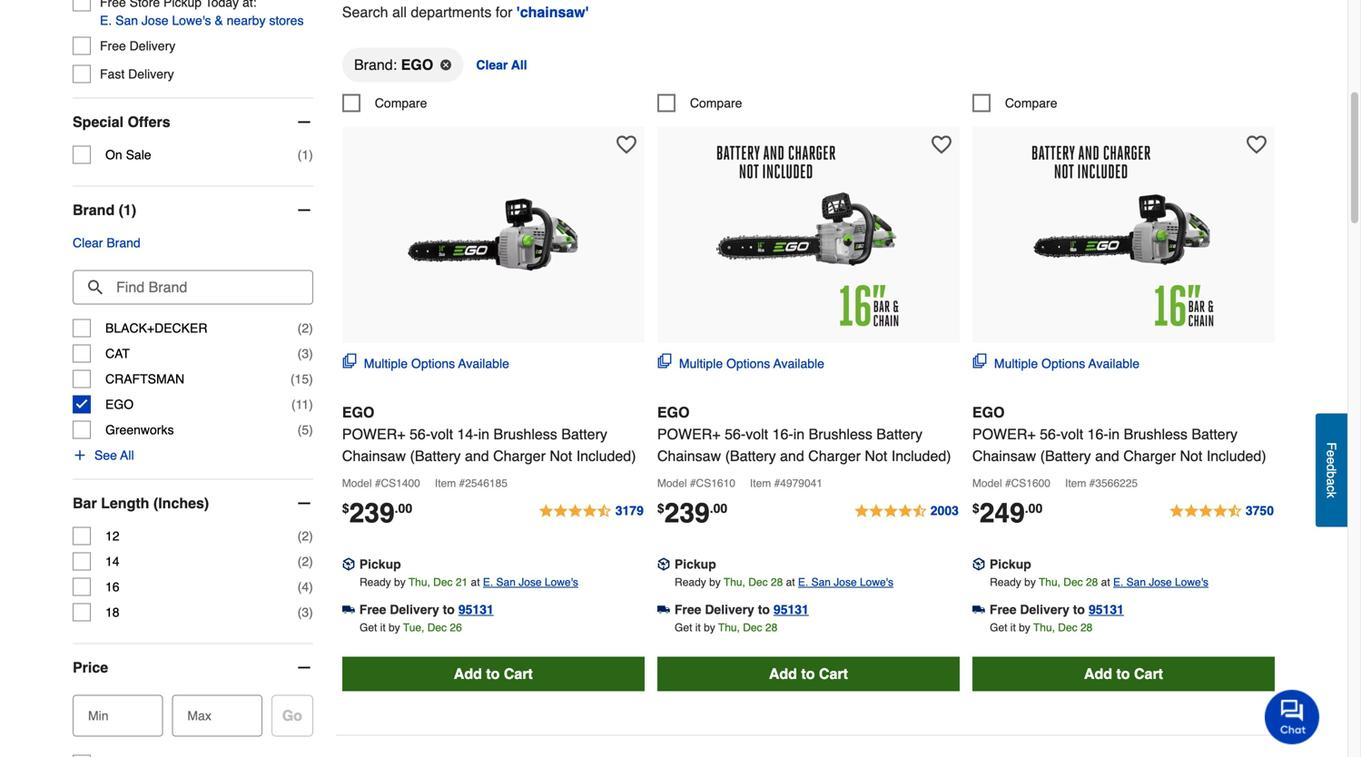 Task type: locate. For each thing, give the bounding box(es) containing it.
1 get from the left
[[360, 622, 377, 634]]

16- for #4979041
[[773, 426, 794, 443]]

2 horizontal spatial add to cart button
[[973, 657, 1276, 692]]

2 multiple from the left
[[679, 356, 723, 371]]

brushless up #4979041
[[809, 426, 873, 443]]

item for item #4979041
[[750, 477, 772, 490]]

clear inside button
[[73, 236, 103, 250]]

1 vertical spatial brand
[[107, 236, 141, 250]]

2
[[302, 321, 309, 336], [302, 529, 309, 544], [302, 555, 309, 569]]

lowe's left &
[[172, 13, 211, 28]]

2 add from the left
[[769, 666, 798, 683]]

volt inside ego power+ 56-volt 14-in brushless battery chainsaw (battery and charger not included)
[[431, 426, 453, 443]]

.00 for 3750
[[1025, 501, 1043, 516]]

16-
[[773, 426, 794, 443], [1088, 426, 1109, 443]]

e up d
[[1325, 450, 1340, 457]]

minus image down 5 on the bottom of the page
[[295, 495, 313, 513]]

95131 button for 1st e. san jose lowe's button from the left
[[459, 601, 494, 619]]

search
[[342, 4, 388, 20]]

$ for 3179
[[342, 501, 349, 516]]

item #4979041 button
[[750, 475, 834, 496]]

1 ' from the left
[[517, 4, 520, 20]]

options for 1st multiple options available link
[[411, 356, 455, 371]]

0 horizontal spatial it
[[380, 622, 386, 634]]

item left #4979041
[[750, 477, 772, 490]]

) for 12
[[309, 529, 313, 544]]

0 horizontal spatial ready by thu, dec 28 at e. san jose lowe's
[[675, 576, 894, 589]]

clear brand button
[[73, 234, 141, 252]]

it
[[380, 622, 386, 634], [696, 622, 701, 634], [1011, 622, 1016, 634]]

16- for #3566225
[[1088, 426, 1109, 443]]

2 multiple options available link from the left
[[658, 354, 825, 373]]

dec
[[433, 576, 453, 589], [749, 576, 768, 589], [1064, 576, 1084, 589], [428, 622, 447, 634], [743, 622, 763, 634], [1059, 622, 1078, 634]]

14-
[[457, 426, 478, 443]]

compare inside 5013103739 element
[[690, 96, 743, 110]]

and up item #4979041
[[780, 448, 805, 465]]

.00 down cs1400
[[395, 501, 413, 516]]

$ for 3750
[[973, 501, 980, 516]]

(battery up cs1610
[[725, 448, 776, 465]]

0 horizontal spatial available
[[459, 356, 510, 371]]

) for 18
[[309, 606, 313, 620]]

$ right 2003
[[973, 501, 980, 516]]

brushless
[[494, 426, 558, 443], [809, 426, 873, 443], [1124, 426, 1188, 443]]

minus image
[[295, 201, 313, 219], [295, 495, 313, 513], [295, 659, 313, 677]]

model for model # cs1610
[[658, 477, 687, 490]]

3 multiple from the left
[[995, 356, 1039, 371]]

0 horizontal spatial brushless
[[494, 426, 558, 443]]

2 # from the left
[[690, 477, 696, 490]]

2 4.5 stars image from the left
[[854, 501, 960, 523]]

0 horizontal spatial not
[[550, 448, 573, 465]]

go button
[[271, 696, 313, 737]]

( 3 ) up 15
[[298, 347, 313, 361]]

ego left 'close circle filled' icon at left top
[[401, 56, 433, 73]]

pickup image
[[342, 558, 355, 571], [658, 558, 670, 571], [973, 558, 986, 571]]

1 horizontal spatial in
[[794, 426, 805, 443]]

2 brushless from the left
[[809, 426, 873, 443]]

at for 1st e. san jose lowe's button from the left
[[471, 576, 480, 589]]

1 ego power+ 56-volt 16-in brushless battery chainsaw (battery and charger not included) from the left
[[658, 404, 952, 465]]

at for third e. san jose lowe's button from left
[[1102, 576, 1111, 589]]

lowe's
[[172, 13, 211, 28], [545, 576, 579, 589], [860, 576, 894, 589], [1176, 576, 1209, 589]]

ego power+ 56-volt 16-in brushless battery chainsaw (battery and charger not included) up #3566225 on the bottom right of page
[[973, 404, 1267, 465]]

included) inside ego power+ 56-volt 14-in brushless battery chainsaw (battery and charger not included)
[[577, 448, 636, 465]]

3 in from the left
[[1109, 426, 1120, 443]]

2 (battery from the left
[[725, 448, 776, 465]]

56- for model # cs1610
[[725, 426, 746, 443]]

1 horizontal spatial (battery
[[725, 448, 776, 465]]

item left #3566225 on the bottom right of page
[[1066, 477, 1087, 490]]

1 horizontal spatial included)
[[892, 448, 952, 465]]

95131 for 2nd e. san jose lowe's button from right
[[774, 603, 809, 617]]

95131 for third e. san jose lowe's button from left
[[1089, 603, 1125, 617]]

brushless right 14-
[[494, 426, 558, 443]]

2 at from the left
[[786, 576, 795, 589]]

3 included) from the left
[[1207, 448, 1267, 465]]

1 and from the left
[[465, 448, 489, 465]]

2 horizontal spatial charger
[[1124, 448, 1177, 465]]

charger inside ego power+ 56-volt 14-in brushless battery chainsaw (battery and charger not included)
[[493, 448, 546, 465]]

actual price $239.00 element down the model # cs1400
[[342, 498, 413, 529]]

brand: ego
[[354, 56, 433, 73]]

2 cart from the left
[[819, 666, 848, 683]]

volt for item #4979041
[[746, 426, 769, 443]]

.00 down cs1610
[[710, 501, 728, 516]]

1 56- from the left
[[410, 426, 431, 443]]

lowe's down 3179 button
[[545, 576, 579, 589]]

( 3 )
[[298, 347, 313, 361], [298, 606, 313, 620]]

multiple options available link
[[342, 354, 510, 373], [658, 354, 825, 373], [973, 354, 1140, 373]]

0 horizontal spatial chainsaw
[[342, 448, 406, 465]]

0 horizontal spatial 56-
[[410, 426, 431, 443]]

bar length (inches) button
[[73, 480, 313, 527]]

1 not from the left
[[550, 448, 573, 465]]

2 item from the left
[[750, 477, 772, 490]]

charger up #4979041
[[809, 448, 861, 465]]

not up 3179 button
[[550, 448, 573, 465]]

available
[[459, 356, 510, 371], [774, 356, 825, 371], [1089, 356, 1140, 371]]

3 chainsaw from the left
[[973, 448, 1037, 465]]

2 horizontal spatial compare
[[1006, 96, 1058, 110]]

0 horizontal spatial and
[[465, 448, 489, 465]]

brushless up #3566225 on the bottom right of page
[[1124, 426, 1188, 443]]

( 2 ) for 14
[[298, 555, 313, 569]]

add to cart for first the add to cart button from the right
[[1085, 666, 1164, 683]]

3 free delivery to 95131 from the left
[[990, 603, 1125, 617]]

included) up 3179 button
[[577, 448, 636, 465]]

in up #2546185
[[478, 426, 490, 443]]

brand inside clear brand button
[[107, 236, 141, 250]]

( 2 ) for 12
[[298, 529, 313, 544]]

e. san jose lowe's & nearby stores button
[[100, 11, 304, 30]]

multiple for 1st multiple options available link
[[364, 356, 408, 371]]

0 horizontal spatial get
[[360, 622, 377, 634]]

2 it from the left
[[696, 622, 701, 634]]

0 horizontal spatial $
[[342, 501, 349, 516]]

(battery up cs1600
[[1041, 448, 1092, 465]]

it for 2nd e. san jose lowe's button from right's 95131 button
[[696, 622, 701, 634]]

2 horizontal spatial battery
[[1192, 426, 1238, 443]]

san inside button
[[115, 13, 138, 28]]

chainsaw up the model # cs1600
[[973, 448, 1037, 465]]

ego inside "list box"
[[401, 56, 433, 73]]

free delivery to 95131
[[360, 603, 494, 617], [675, 603, 809, 617], [990, 603, 1125, 617]]

2 horizontal spatial multiple
[[995, 356, 1039, 371]]

san
[[115, 13, 138, 28], [497, 576, 516, 589], [812, 576, 831, 589], [1127, 576, 1147, 589]]

plus image
[[73, 448, 87, 463]]

1 compare from the left
[[375, 96, 427, 110]]

0 horizontal spatial in
[[478, 426, 490, 443]]

compare for 1003130748 element on the top
[[375, 96, 427, 110]]

1 horizontal spatial brushless
[[809, 426, 873, 443]]

0 horizontal spatial actual price $239.00 element
[[342, 498, 413, 529]]

4.5 stars image containing 2003
[[854, 501, 960, 523]]

2 horizontal spatial free delivery to 95131
[[990, 603, 1125, 617]]

2 horizontal spatial not
[[1181, 448, 1203, 465]]

1 239 from the left
[[349, 498, 395, 529]]

10 ) from the top
[[309, 606, 313, 620]]

( 1 )
[[298, 148, 313, 162]]

$ 239 .00 for 2003
[[658, 498, 728, 529]]

0 vertical spatial 2
[[302, 321, 309, 336]]

1 vertical spatial 2
[[302, 529, 309, 544]]

2 ( 3 ) from the top
[[298, 606, 313, 620]]

2 horizontal spatial e. san jose lowe's button
[[1114, 574, 1209, 592]]

3 ( 2 ) from the top
[[298, 555, 313, 569]]

1 vertical spatial ( 3 )
[[298, 606, 313, 620]]

1 add to cart button from the left
[[342, 657, 645, 692]]

$
[[342, 501, 349, 516], [658, 501, 665, 516], [973, 501, 980, 516]]

56- up cs1600
[[1040, 426, 1061, 443]]

1 options from the left
[[411, 356, 455, 371]]

add to cart
[[454, 666, 533, 683], [769, 666, 848, 683], [1085, 666, 1164, 683]]

volt for item #3566225
[[1061, 426, 1084, 443]]

.00 inside the $ 249 .00
[[1025, 501, 1043, 516]]

2 horizontal spatial add
[[1085, 666, 1113, 683]]

3 pickup from the left
[[990, 557, 1032, 572]]

a
[[1325, 479, 1340, 486]]

1 free delivery to 95131 from the left
[[360, 603, 494, 617]]

ego right 11
[[342, 404, 375, 421]]

f e e d b a c k button
[[1316, 414, 1348, 527]]

( for ego
[[292, 398, 296, 412]]

1 horizontal spatial free delivery to 95131
[[675, 603, 809, 617]]

get it by thu, dec 28 for 95131 button related to third e. san jose lowe's button from left
[[990, 622, 1093, 634]]

pickup image down the model # cs1400
[[342, 558, 355, 571]]

15
[[295, 372, 309, 387]]

pickup down the $ 249 .00
[[990, 557, 1032, 572]]

1 horizontal spatial '
[[586, 4, 589, 20]]

price
[[73, 660, 108, 676]]

1 horizontal spatial model
[[658, 477, 687, 490]]

and
[[465, 448, 489, 465], [780, 448, 805, 465], [1096, 448, 1120, 465]]

add to cart for second the add to cart button from left
[[769, 666, 848, 683]]

compare inside 5000885881 element
[[1006, 96, 1058, 110]]

$ inside the $ 249 .00
[[973, 501, 980, 516]]

power+ inside ego power+ 56-volt 14-in brushless battery chainsaw (battery and charger not included)
[[342, 426, 406, 443]]

departments
[[411, 4, 492, 20]]

heart outline image
[[932, 135, 952, 155], [1247, 135, 1267, 155]]

3 compare from the left
[[1006, 96, 1058, 110]]

minus image
[[295, 113, 313, 131]]

1 model from the left
[[342, 477, 372, 490]]

and inside ego power+ 56-volt 14-in brushless battery chainsaw (battery and charger not included)
[[465, 448, 489, 465]]

0 horizontal spatial at
[[471, 576, 480, 589]]

0 horizontal spatial included)
[[577, 448, 636, 465]]

56- inside ego power+ 56-volt 14-in brushless battery chainsaw (battery and charger not included)
[[410, 426, 431, 443]]

1 horizontal spatial ego power+ 56-volt 16-in brushless battery chainsaw (battery and charger not included)
[[973, 404, 1267, 465]]

2 horizontal spatial power+
[[973, 426, 1036, 443]]

1 horizontal spatial battery
[[877, 426, 923, 443]]

56- for model # cs1600
[[1040, 426, 1061, 443]]

clear
[[476, 58, 508, 72], [73, 236, 103, 250]]

not up 2003 button
[[865, 448, 888, 465]]

max
[[188, 709, 212, 724]]

free delivery to 95131 for 95131 button associated with 1st e. san jose lowe's button from the left
[[360, 603, 494, 617]]

for
[[496, 4, 513, 20]]

in up #4979041
[[794, 426, 805, 443]]

minus image inside bar length (inches) button
[[295, 495, 313, 513]]

ego power+ 56-volt 16-in brushless battery chainsaw (battery and charger not included)
[[658, 404, 952, 465], [973, 404, 1267, 465]]

3 multiple options available link from the left
[[973, 354, 1140, 373]]

chainsaw inside ego power+ 56-volt 14-in brushless battery chainsaw (battery and charger not included)
[[342, 448, 406, 465]]

2 2 from the top
[[302, 529, 309, 544]]

options
[[411, 356, 455, 371], [727, 356, 771, 371], [1042, 356, 1086, 371]]

239
[[349, 498, 395, 529], [665, 498, 710, 529]]

ego power+ 56-volt 16-in brushless battery chainsaw (battery and charger not included) for item #3566225
[[973, 404, 1267, 465]]

charger up #2546185
[[493, 448, 546, 465]]

k
[[1325, 492, 1340, 498]]

2 pickup from the left
[[675, 557, 717, 572]]

in up #3566225 on the bottom right of page
[[1109, 426, 1120, 443]]

0 horizontal spatial .00
[[395, 501, 413, 516]]

volt up item #3566225
[[1061, 426, 1084, 443]]

ego power+ 56-volt 16-in brushless battery chainsaw (battery and charger not included) up #4979041
[[658, 404, 952, 465]]

in inside ego power+ 56-volt 14-in brushless battery chainsaw (battery and charger not included)
[[478, 426, 490, 443]]

all inside the clear all button
[[511, 58, 527, 72]]

3 charger from the left
[[1124, 448, 1177, 465]]

3 add to cart from the left
[[1085, 666, 1164, 683]]

compare inside 1003130748 element
[[375, 96, 427, 110]]

not up 3750 "button"
[[1181, 448, 1203, 465]]

minus image up 'go'
[[295, 659, 313, 677]]

1 horizontal spatial available
[[774, 356, 825, 371]]

2 horizontal spatial chainsaw
[[973, 448, 1037, 465]]

'
[[517, 4, 520, 20], [586, 4, 589, 20]]

1 horizontal spatial actual price $239.00 element
[[658, 498, 728, 529]]

list box containing brand:
[[342, 47, 1276, 94]]

0 horizontal spatial options
[[411, 356, 455, 371]]

3179 button
[[538, 501, 645, 523]]

ego
[[401, 56, 433, 73], [105, 398, 134, 412], [342, 404, 375, 421], [658, 404, 690, 421], [973, 404, 1005, 421]]

2 horizontal spatial .00
[[1025, 501, 1043, 516]]

(battery down 14-
[[410, 448, 461, 465]]

5 ) from the top
[[309, 398, 313, 412]]

included)
[[577, 448, 636, 465], [892, 448, 952, 465], [1207, 448, 1267, 465]]

2 horizontal spatial included)
[[1207, 448, 1267, 465]]

2 horizontal spatial pickup
[[990, 557, 1032, 572]]

pickup down model # cs1610
[[675, 557, 717, 572]]

lowe's for 95131 button associated with 1st e. san jose lowe's button from the left
[[545, 576, 579, 589]]

1 horizontal spatial 95131 button
[[774, 601, 809, 619]]

lowe's down 2003 button
[[860, 576, 894, 589]]

1 horizontal spatial ready
[[675, 576, 707, 589]]

model up 249
[[973, 477, 1003, 490]]

0 horizontal spatial clear
[[73, 236, 103, 250]]

lowe's down 3750 "button"
[[1176, 576, 1209, 589]]

1 vertical spatial all
[[120, 448, 134, 463]]

2 horizontal spatial brushless
[[1124, 426, 1188, 443]]

1 multiple options available from the left
[[364, 356, 510, 371]]

239 down the model # cs1400
[[349, 498, 395, 529]]

3 not from the left
[[1181, 448, 1203, 465]]

4 ) from the top
[[309, 372, 313, 387]]

clear down brand (1)
[[73, 236, 103, 250]]

1 chainsaw from the left
[[342, 448, 406, 465]]

pickup image for truck filled icon related to get it by thu, dec 28
[[973, 558, 986, 571]]

56- left 14-
[[410, 426, 431, 443]]

(
[[298, 148, 302, 162], [298, 321, 302, 336], [298, 347, 302, 361], [291, 372, 295, 387], [292, 398, 296, 412], [298, 423, 302, 438], [298, 529, 302, 544], [298, 555, 302, 569], [298, 580, 302, 595], [298, 606, 302, 620]]

Find Brand text field
[[73, 270, 313, 305]]

28
[[771, 576, 783, 589], [1087, 576, 1099, 589], [766, 622, 778, 634], [1081, 622, 1093, 634]]

3 at from the left
[[1102, 576, 1111, 589]]

sale
[[126, 148, 151, 162]]

8 ) from the top
[[309, 555, 313, 569]]

2 get from the left
[[675, 622, 693, 634]]

2 95131 from the left
[[774, 603, 809, 617]]

battery up 3750 "button"
[[1192, 426, 1238, 443]]

list box
[[342, 47, 1276, 94]]

1 horizontal spatial all
[[511, 58, 527, 72]]

1 vertical spatial clear
[[73, 236, 103, 250]]

1 horizontal spatial get
[[675, 622, 693, 634]]

chainsaw up model # cs1610
[[658, 448, 721, 465]]

0 horizontal spatial cart
[[504, 666, 533, 683]]

add
[[454, 666, 482, 683], [769, 666, 798, 683], [1085, 666, 1113, 683]]

0 vertical spatial clear
[[476, 58, 508, 72]]

3 ) from the top
[[309, 347, 313, 361]]

1 volt from the left
[[431, 426, 453, 443]]

add for first the add to cart button
[[454, 666, 482, 683]]

# for cs1400
[[375, 477, 381, 490]]

volt left 14-
[[431, 426, 453, 443]]

95131
[[459, 603, 494, 617], [774, 603, 809, 617], [1089, 603, 1125, 617]]

3 .00 from the left
[[1025, 501, 1043, 516]]

e
[[1325, 450, 1340, 457], [1325, 457, 1340, 464]]

1 $ 239 .00 from the left
[[342, 498, 413, 529]]

2 e from the top
[[1325, 457, 1340, 464]]

actual price $239.00 element
[[342, 498, 413, 529], [658, 498, 728, 529]]

1 e. san jose lowe's button from the left
[[483, 574, 579, 592]]

1 horizontal spatial pickup
[[675, 557, 717, 572]]

ego for model # cs1400
[[342, 404, 375, 421]]

1 4.5 stars image from the left
[[538, 501, 645, 523]]

3 battery from the left
[[1192, 426, 1238, 443]]

charger for item #3566225
[[1124, 448, 1177, 465]]

not inside ego power+ 56-volt 14-in brushless battery chainsaw (battery and charger not included)
[[550, 448, 573, 465]]

pickup image for truck filled image
[[658, 558, 670, 571]]

clear right 'close circle filled' icon at left top
[[476, 58, 508, 72]]

3 options from the left
[[1042, 356, 1086, 371]]

1 included) from the left
[[577, 448, 636, 465]]

volt up item #4979041
[[746, 426, 769, 443]]

2 $ from the left
[[658, 501, 665, 516]]

b
[[1325, 471, 1340, 479]]

battery inside ego power+ 56-volt 14-in brushless battery chainsaw (battery and charger not included)
[[562, 426, 608, 443]]

1 (battery from the left
[[410, 448, 461, 465]]

1 horizontal spatial volt
[[746, 426, 769, 443]]

item
[[435, 477, 456, 490], [750, 477, 772, 490], [1066, 477, 1087, 490]]

brand left (1)
[[73, 202, 115, 219]]

chainsaw for cs1400
[[342, 448, 406, 465]]

2 ) from the top
[[309, 321, 313, 336]]

3 4.5 stars image from the left
[[1169, 501, 1276, 523]]

and up item #3566225
[[1096, 448, 1120, 465]]

all inside see all "button"
[[120, 448, 134, 463]]

1 actual price $239.00 element from the left
[[342, 498, 413, 529]]

2 truck filled image from the left
[[973, 604, 986, 616]]

1 3 from the top
[[302, 347, 309, 361]]

actual price $239.00 element down model # cs1610
[[658, 498, 728, 529]]

3 cart from the left
[[1135, 666, 1164, 683]]

)
[[309, 148, 313, 162], [309, 321, 313, 336], [309, 347, 313, 361], [309, 372, 313, 387], [309, 398, 313, 412], [309, 423, 313, 438], [309, 529, 313, 544], [309, 555, 313, 569], [309, 580, 313, 595], [309, 606, 313, 620]]

lowe's for 2nd e. san jose lowe's button from right's 95131 button
[[860, 576, 894, 589]]

2 model from the left
[[658, 477, 687, 490]]

1 vertical spatial minus image
[[295, 495, 313, 513]]

0 horizontal spatial truck filled image
[[342, 604, 355, 616]]

0 horizontal spatial 239
[[349, 498, 395, 529]]

0 horizontal spatial model
[[342, 477, 372, 490]]

0 horizontal spatial free delivery to 95131
[[360, 603, 494, 617]]

( 2 )
[[298, 321, 313, 336], [298, 529, 313, 544], [298, 555, 313, 569]]

pickup up get it by tue, dec 26
[[360, 557, 401, 572]]

1 horizontal spatial cart
[[819, 666, 848, 683]]

0 vertical spatial minus image
[[295, 201, 313, 219]]

56- for model # cs1400
[[410, 426, 431, 443]]

model left cs1400
[[342, 477, 372, 490]]

4.5 stars image
[[538, 501, 645, 523], [854, 501, 960, 523], [1169, 501, 1276, 523]]

minus image down 1
[[295, 201, 313, 219]]

1 minus image from the top
[[295, 201, 313, 219]]

( for black+decker
[[298, 321, 302, 336]]

16- up item #3566225
[[1088, 426, 1109, 443]]

ego for model # cs1610
[[658, 404, 690, 421]]

4
[[302, 580, 309, 595]]

ready for 95131 button related to third e. san jose lowe's button from left
[[990, 576, 1022, 589]]

0 horizontal spatial '
[[517, 4, 520, 20]]

pickup for 2nd e. san jose lowe's button from right's 95131 button
[[675, 557, 717, 572]]

0 vertical spatial 3
[[302, 347, 309, 361]]

get it by thu, dec 28 for 2nd e. san jose lowe's button from right's 95131 button
[[675, 622, 778, 634]]

in for item #2546185
[[478, 426, 490, 443]]

1 horizontal spatial multiple options available link
[[658, 354, 825, 373]]

1 pickup from the left
[[360, 557, 401, 572]]

compare
[[375, 96, 427, 110], [690, 96, 743, 110], [1006, 96, 1058, 110]]

239 down model # cs1610
[[665, 498, 710, 529]]

0 horizontal spatial 4.5 stars image
[[538, 501, 645, 523]]

$ right 3179
[[658, 501, 665, 516]]

3 up 15
[[302, 347, 309, 361]]

cart
[[504, 666, 533, 683], [819, 666, 848, 683], [1135, 666, 1164, 683]]

ego power+ 56-volt 16-in brushless battery chainsaw (battery and charger not included) for item #4979041
[[658, 404, 952, 465]]

2 pickup image from the left
[[658, 558, 670, 571]]

1 horizontal spatial multiple options available
[[679, 356, 825, 371]]

power+ up the model # cs1600
[[973, 426, 1036, 443]]

power+ up model # cs1610
[[658, 426, 721, 443]]

1 get it by thu, dec 28 from the left
[[675, 622, 778, 634]]

1 horizontal spatial multiple
[[679, 356, 723, 371]]

2 vertical spatial ( 2 )
[[298, 555, 313, 569]]

in
[[478, 426, 490, 443], [794, 426, 805, 443], [1109, 426, 1120, 443]]

black+decker
[[105, 321, 208, 336]]

chainsaw for cs1600
[[973, 448, 1037, 465]]

1
[[302, 148, 309, 162]]

.00 down cs1600
[[1025, 501, 1043, 516]]

3 2 from the top
[[302, 555, 309, 569]]

16- up item #4979041
[[773, 426, 794, 443]]

1 95131 button from the left
[[459, 601, 494, 619]]

1 horizontal spatial truck filled image
[[973, 604, 986, 616]]

at for 2nd e. san jose lowe's button from right
[[786, 576, 795, 589]]

$ 239 .00 down the model # cs1400
[[342, 498, 413, 529]]

1 horizontal spatial options
[[727, 356, 771, 371]]

2 horizontal spatial cart
[[1135, 666, 1164, 683]]

2 in from the left
[[794, 426, 805, 443]]

2 horizontal spatial 4.5 stars image
[[1169, 501, 1276, 523]]

and down 14-
[[465, 448, 489, 465]]

e up the b
[[1325, 457, 1340, 464]]

4.5 stars image containing 3179
[[538, 501, 645, 523]]

power+ up the model # cs1400
[[342, 426, 406, 443]]

lowe's for 95131 button related to third e. san jose lowe's button from left
[[1176, 576, 1209, 589]]

0 horizontal spatial multiple options available link
[[342, 354, 510, 373]]

6 ) from the top
[[309, 423, 313, 438]]

0 horizontal spatial #
[[375, 477, 381, 490]]

charger for item #2546185
[[493, 448, 546, 465]]

239 for 3179
[[349, 498, 395, 529]]

clear for clear brand
[[73, 236, 103, 250]]

thu, for 95131 button associated with 1st e. san jose lowe's button from the left
[[409, 576, 430, 589]]

e. for 95131 button associated with 1st e. san jose lowe's button from the left
[[483, 576, 494, 589]]

(battery inside ego power+ 56-volt 14-in brushless battery chainsaw (battery and charger not included)
[[410, 448, 461, 465]]

1 horizontal spatial add to cart button
[[658, 657, 960, 692]]

1 95131 from the left
[[459, 603, 494, 617]]

free delivery to 95131 for 2nd e. san jose lowe's button from right's 95131 button
[[675, 603, 809, 617]]

3 power+ from the left
[[973, 426, 1036, 443]]

1 power+ from the left
[[342, 426, 406, 443]]

0 vertical spatial ( 2 )
[[298, 321, 313, 336]]

minus image for brand
[[295, 201, 313, 219]]

multiple options available for 2nd multiple options available link
[[679, 356, 825, 371]]

e. for 95131 button related to third e. san jose lowe's button from left
[[1114, 576, 1124, 589]]

minus image inside price button
[[295, 659, 313, 677]]

ego inside ego power+ 56-volt 14-in brushless battery chainsaw (battery and charger not included)
[[342, 404, 375, 421]]

3 brushless from the left
[[1124, 426, 1188, 443]]

0 horizontal spatial 95131
[[459, 603, 494, 617]]

ego up model # cs1610
[[658, 404, 690, 421]]

1 2 from the top
[[302, 321, 309, 336]]

( 3 ) down 4
[[298, 606, 313, 620]]

#3566225
[[1090, 477, 1138, 490]]

2 charger from the left
[[809, 448, 861, 465]]

5000885881 element
[[973, 94, 1058, 112]]

3 it from the left
[[1011, 622, 1016, 634]]

included) up 2003 button
[[892, 448, 952, 465]]

pickup image up truck filled image
[[658, 558, 670, 571]]

item #3566225
[[1066, 477, 1138, 490]]

( for greenworks
[[298, 423, 302, 438]]

2 horizontal spatial get
[[990, 622, 1008, 634]]

1 horizontal spatial 16-
[[1088, 426, 1109, 443]]

2 horizontal spatial (battery
[[1041, 448, 1092, 465]]

charger up #3566225 on the bottom right of page
[[1124, 448, 1177, 465]]

2 horizontal spatial add to cart
[[1085, 666, 1164, 683]]

0 horizontal spatial all
[[120, 448, 134, 463]]

2 horizontal spatial it
[[1011, 622, 1016, 634]]

2 horizontal spatial multiple options available
[[995, 356, 1140, 371]]

item left #2546185
[[435, 477, 456, 490]]

3 volt from the left
[[1061, 426, 1084, 443]]

e.
[[100, 13, 112, 28], [483, 576, 494, 589], [799, 576, 809, 589], [1114, 576, 1124, 589]]

e. inside button
[[100, 13, 112, 28]]

2 ready from the left
[[675, 576, 707, 589]]

0 vertical spatial all
[[511, 58, 527, 72]]

2 horizontal spatial options
[[1042, 356, 1086, 371]]

(battery for item #2546185
[[410, 448, 461, 465]]

56- up cs1610
[[725, 426, 746, 443]]

truck filled image for get it by thu, dec 28
[[973, 604, 986, 616]]

ego up the model # cs1600
[[973, 404, 1005, 421]]

.00 for 2003
[[710, 501, 728, 516]]

multiple
[[364, 356, 408, 371], [679, 356, 723, 371], [995, 356, 1039, 371]]

3 multiple options available from the left
[[995, 356, 1140, 371]]

2 ego power+ 56-volt 16-in brushless battery chainsaw (battery and charger not included) from the left
[[973, 404, 1267, 465]]

item #2546185
[[435, 477, 508, 490]]

truck filled image
[[342, 604, 355, 616], [973, 604, 986, 616]]

options for 3rd multiple options available link from the left
[[1042, 356, 1086, 371]]

all right see
[[120, 448, 134, 463]]

2 for 12
[[302, 529, 309, 544]]

1 truck filled image from the left
[[342, 604, 355, 616]]

pickup image down 249
[[973, 558, 986, 571]]

2 free delivery to 95131 from the left
[[675, 603, 809, 617]]

4.5 stars image for 2003 button
[[854, 501, 960, 523]]

3 pickup image from the left
[[973, 558, 986, 571]]

chainsaw up the model # cs1400
[[342, 448, 406, 465]]

4.5 stars image containing 3750
[[1169, 501, 1276, 523]]

$ 239 .00 down model # cs1610
[[658, 498, 728, 529]]

3 ready from the left
[[990, 576, 1022, 589]]

included) up 3750 "button"
[[1207, 448, 1267, 465]]

$ down the model # cs1400
[[342, 501, 349, 516]]

brand down (1)
[[107, 236, 141, 250]]

4.5 stars image for 3750 "button"
[[1169, 501, 1276, 523]]

model
[[342, 477, 372, 490], [658, 477, 687, 490], [973, 477, 1003, 490]]

1 horizontal spatial 4.5 stars image
[[854, 501, 960, 523]]

) for on sale
[[309, 148, 313, 162]]

special offers
[[73, 114, 170, 130]]

1 it from the left
[[380, 622, 386, 634]]

1 in from the left
[[478, 426, 490, 443]]

2 .00 from the left
[[710, 501, 728, 516]]

1 horizontal spatial e. san jose lowe's button
[[799, 574, 894, 592]]

1 horizontal spatial 95131
[[774, 603, 809, 617]]

all down for
[[511, 58, 527, 72]]

0 horizontal spatial power+
[[342, 426, 406, 443]]

to
[[443, 603, 455, 617], [758, 603, 770, 617], [1074, 603, 1086, 617], [486, 666, 500, 683], [802, 666, 815, 683], [1117, 666, 1131, 683]]

1 battery from the left
[[562, 426, 608, 443]]

0 horizontal spatial charger
[[493, 448, 546, 465]]

( for 14
[[298, 555, 302, 569]]

3 get from the left
[[990, 622, 1008, 634]]

model left cs1610
[[658, 477, 687, 490]]

minus image for price
[[295, 659, 313, 677]]

included) for item #3566225
[[1207, 448, 1267, 465]]

.00 for 3179
[[395, 501, 413, 516]]

2 power+ from the left
[[658, 426, 721, 443]]

battery up 3179 button
[[562, 426, 608, 443]]

0 horizontal spatial ego power+ 56-volt 16-in brushless battery chainsaw (battery and charger not included)
[[658, 404, 952, 465]]

jose inside button
[[142, 13, 169, 28]]

brushless inside ego power+ 56-volt 14-in brushless battery chainsaw (battery and charger not included)
[[494, 426, 558, 443]]

3 down 4
[[302, 606, 309, 620]]

clear inside button
[[476, 58, 508, 72]]

1 ) from the top
[[309, 148, 313, 162]]

ready by thu, dec 28 at e. san jose lowe's
[[675, 576, 894, 589], [990, 576, 1209, 589]]

2 vertical spatial minus image
[[295, 659, 313, 677]]

not for #4979041
[[865, 448, 888, 465]]

battery up 2003 button
[[877, 426, 923, 443]]

2 horizontal spatial volt
[[1061, 426, 1084, 443]]

2 horizontal spatial model
[[973, 477, 1003, 490]]

5
[[302, 423, 309, 438]]

1 horizontal spatial clear
[[476, 58, 508, 72]]

1 horizontal spatial pickup image
[[658, 558, 670, 571]]



Task type: vqa. For each thing, say whether or not it's contained in the screenshot.


Task type: describe. For each thing, give the bounding box(es) containing it.
$ 249 .00
[[973, 498, 1043, 529]]

95131 for 1st e. san jose lowe's button from the left
[[459, 603, 494, 617]]

( 15 )
[[291, 372, 313, 387]]

cat
[[105, 347, 130, 361]]

battery for item #2546185
[[562, 426, 608, 443]]

free delivery
[[100, 39, 176, 53]]

ego power+ 56-volt 14-in brushless battery chainsaw (battery and charger not included)
[[342, 404, 636, 465]]

ready for 2nd e. san jose lowe's button from right's 95131 button
[[675, 576, 707, 589]]

lowe's inside button
[[172, 13, 211, 28]]

heart outline image
[[617, 135, 637, 155]]

compare for 5000885881 element
[[1006, 96, 1058, 110]]

special
[[73, 114, 124, 130]]

fast
[[100, 67, 125, 81]]

1003130748 element
[[342, 94, 427, 112]]

) for 16
[[309, 580, 313, 595]]

actual price $249.00 element
[[973, 498, 1043, 529]]

item #3566225 button
[[1066, 475, 1149, 496]]

nearby
[[227, 13, 266, 28]]

delivery for 95131 button related to third e. san jose lowe's button from left
[[1021, 603, 1070, 617]]

included) for item #4979041
[[892, 448, 952, 465]]

) for cat
[[309, 347, 313, 361]]

brand (1)
[[73, 202, 136, 219]]

( 4 )
[[298, 580, 313, 595]]

) for 14
[[309, 555, 313, 569]]

actual price $239.00 element for 2003
[[658, 498, 728, 529]]

239 for 2003
[[665, 498, 710, 529]]

offers
[[128, 114, 170, 130]]

1 multiple options available link from the left
[[342, 354, 510, 373]]

see all
[[94, 448, 134, 463]]

14
[[105, 555, 120, 569]]

length
[[101, 495, 149, 512]]

( for cat
[[298, 347, 302, 361]]

options for 2nd multiple options available link
[[727, 356, 771, 371]]

get it by tue, dec 26
[[360, 622, 462, 634]]

c
[[1325, 486, 1340, 492]]

thu, for 95131 button related to third e. san jose lowe's button from left
[[1039, 576, 1061, 589]]

) for craftsman
[[309, 372, 313, 387]]

cs1610
[[696, 477, 736, 490]]

all
[[392, 4, 407, 20]]

item for item #3566225
[[1066, 477, 1087, 490]]

pickup image for get it by tue, dec 26 truck filled icon
[[342, 558, 355, 571]]

chainsaw for cs1610
[[658, 448, 721, 465]]

brand:
[[354, 56, 397, 73]]

) for black+decker
[[309, 321, 313, 336]]

( 3 ) for bar length (inches)
[[298, 606, 313, 620]]

and for #2546185
[[465, 448, 489, 465]]

ego for model # cs1600
[[973, 404, 1005, 421]]

0 vertical spatial brand
[[73, 202, 115, 219]]

battery for item #4979041
[[877, 426, 923, 443]]

1 cart from the left
[[504, 666, 533, 683]]

e. for 2nd e. san jose lowe's button from right's 95131 button
[[799, 576, 809, 589]]

#4979041
[[775, 477, 823, 490]]

2003
[[931, 504, 959, 518]]

model for model # cs1600
[[973, 477, 1003, 490]]

craftsman
[[105, 372, 185, 387]]

clear brand
[[73, 236, 141, 250]]

( 2 ) for black+decker
[[298, 321, 313, 336]]

3 add to cart button from the left
[[973, 657, 1276, 692]]

3179
[[616, 504, 644, 518]]

chainsaw
[[520, 4, 586, 20]]

2 ready by thu, dec 28 at e. san jose lowe's from the left
[[990, 576, 1209, 589]]

f
[[1325, 442, 1340, 450]]

2003 button
[[854, 501, 960, 523]]

2 add to cart button from the left
[[658, 657, 960, 692]]

249
[[980, 498, 1025, 529]]

it for 95131 button related to third e. san jose lowe's button from left
[[1011, 622, 1016, 634]]

cs1600
[[1012, 477, 1051, 490]]

power+ for cs1610
[[658, 426, 721, 443]]

5013103739 element
[[658, 94, 743, 112]]

it for 95131 button associated with 1st e. san jose lowe's button from the left
[[380, 622, 386, 634]]

3 e. san jose lowe's button from the left
[[1114, 574, 1209, 592]]

2 e. san jose lowe's button from the left
[[799, 574, 894, 592]]

1 ready by thu, dec 28 at e. san jose lowe's from the left
[[675, 576, 894, 589]]

stores
[[269, 13, 304, 28]]

model # cs1600
[[973, 477, 1051, 490]]

#2546185
[[459, 477, 508, 490]]

e. san jose lowe's & nearby stores
[[100, 13, 304, 28]]

chat invite button image
[[1266, 690, 1321, 745]]

$ for 2003
[[658, 501, 665, 516]]

16
[[105, 580, 120, 595]]

search all departments for ' chainsaw '
[[342, 4, 589, 20]]

( 3 ) for brand
[[298, 347, 313, 361]]

cs1400
[[381, 477, 421, 490]]

d
[[1325, 464, 1340, 471]]

min
[[88, 709, 109, 724]]

greenworks
[[105, 423, 174, 438]]

clear for clear all
[[476, 58, 508, 72]]

fast delivery
[[100, 67, 174, 81]]

truck filled image
[[658, 604, 670, 616]]

on
[[105, 148, 122, 162]]

see all button
[[73, 447, 134, 465]]

(inches)
[[153, 495, 209, 512]]

(1)
[[119, 202, 136, 219]]

and for #4979041
[[780, 448, 805, 465]]

see
[[94, 448, 117, 463]]

clear all
[[476, 58, 527, 72]]

add to cart for first the add to cart button
[[454, 666, 533, 683]]

2 ' from the left
[[586, 4, 589, 20]]

26
[[450, 622, 462, 634]]

delivery for 95131 button associated with 1st e. san jose lowe's button from the left
[[390, 603, 439, 617]]

all for clear all
[[511, 58, 527, 72]]

included) for item #2546185
[[577, 448, 636, 465]]

3750 button
[[1169, 501, 1276, 523]]

ready by thu, dec 21 at e. san jose lowe's
[[360, 576, 579, 589]]

ready for 95131 button associated with 1st e. san jose lowe's button from the left
[[360, 576, 391, 589]]

ego up greenworks
[[105, 398, 134, 412]]

truck filled image for get it by tue, dec 26
[[342, 604, 355, 616]]

4.5 stars image for 3179 button
[[538, 501, 645, 523]]

on sale
[[105, 148, 151, 162]]

model # cs1610
[[658, 477, 736, 490]]

bar
[[73, 495, 97, 512]]

multiple options available for 1st multiple options available link
[[364, 356, 510, 371]]

11
[[296, 398, 309, 412]]

21
[[456, 576, 468, 589]]

(battery for item #3566225
[[1041, 448, 1092, 465]]

not for #2546185
[[550, 448, 573, 465]]

pickup for 95131 button associated with 1st e. san jose lowe's button from the left
[[360, 557, 401, 572]]

and for #3566225
[[1096, 448, 1120, 465]]

brushless for #2546185
[[494, 426, 558, 443]]

f e e d b a c k
[[1325, 442, 1340, 498]]

add for second the add to cart button from left
[[769, 666, 798, 683]]

power+ for cs1400
[[342, 426, 406, 443]]

bar length (inches)
[[73, 495, 209, 512]]

( 11 )
[[292, 398, 313, 412]]

in for item #3566225
[[1109, 426, 1120, 443]]

multiple for 3rd multiple options available link from the left
[[995, 356, 1039, 371]]

power+ for cs1600
[[973, 426, 1036, 443]]

) for ego
[[309, 398, 313, 412]]

available for 3rd multiple options available link from the left
[[1089, 356, 1140, 371]]

( 5 )
[[298, 423, 313, 438]]

delivery for 2nd e. san jose lowe's button from right's 95131 button
[[705, 603, 755, 617]]

thu, for 2nd e. san jose lowe's button from right's 95131 button
[[724, 576, 746, 589]]

18
[[105, 606, 120, 620]]

model # cs1400
[[342, 477, 421, 490]]

2 heart outline image from the left
[[1247, 135, 1267, 155]]

12
[[105, 529, 120, 544]]

free delivery to 95131 for 95131 button related to third e. san jose lowe's button from left
[[990, 603, 1125, 617]]

( for 16
[[298, 580, 302, 595]]

&
[[215, 13, 223, 28]]

$ 239 .00 for 3179
[[342, 498, 413, 529]]

item #2546185 button
[[435, 475, 519, 496]]

battery for item #3566225
[[1192, 426, 1238, 443]]

clear all button
[[475, 47, 529, 83]]

# for cs1600
[[1006, 477, 1012, 490]]

item #4979041
[[750, 477, 823, 490]]

brushless for #3566225
[[1124, 426, 1188, 443]]

3750
[[1246, 504, 1275, 518]]

special offers button
[[73, 99, 313, 146]]

price button
[[73, 645, 313, 692]]

actual price $239.00 element for 3179
[[342, 498, 413, 529]]

go
[[282, 708, 302, 725]]

available for 1st multiple options available link
[[459, 356, 510, 371]]

( for on sale
[[298, 148, 302, 162]]

1 e from the top
[[1325, 450, 1340, 457]]

brushless for #4979041
[[809, 426, 873, 443]]

in for item #4979041
[[794, 426, 805, 443]]

) for greenworks
[[309, 423, 313, 438]]

tue,
[[403, 622, 425, 634]]

close circle filled image
[[441, 59, 452, 70]]

1 heart outline image from the left
[[932, 135, 952, 155]]

2 for black+decker
[[302, 321, 309, 336]]

3 for brand
[[302, 347, 309, 361]]

item for item #2546185
[[435, 477, 456, 490]]



